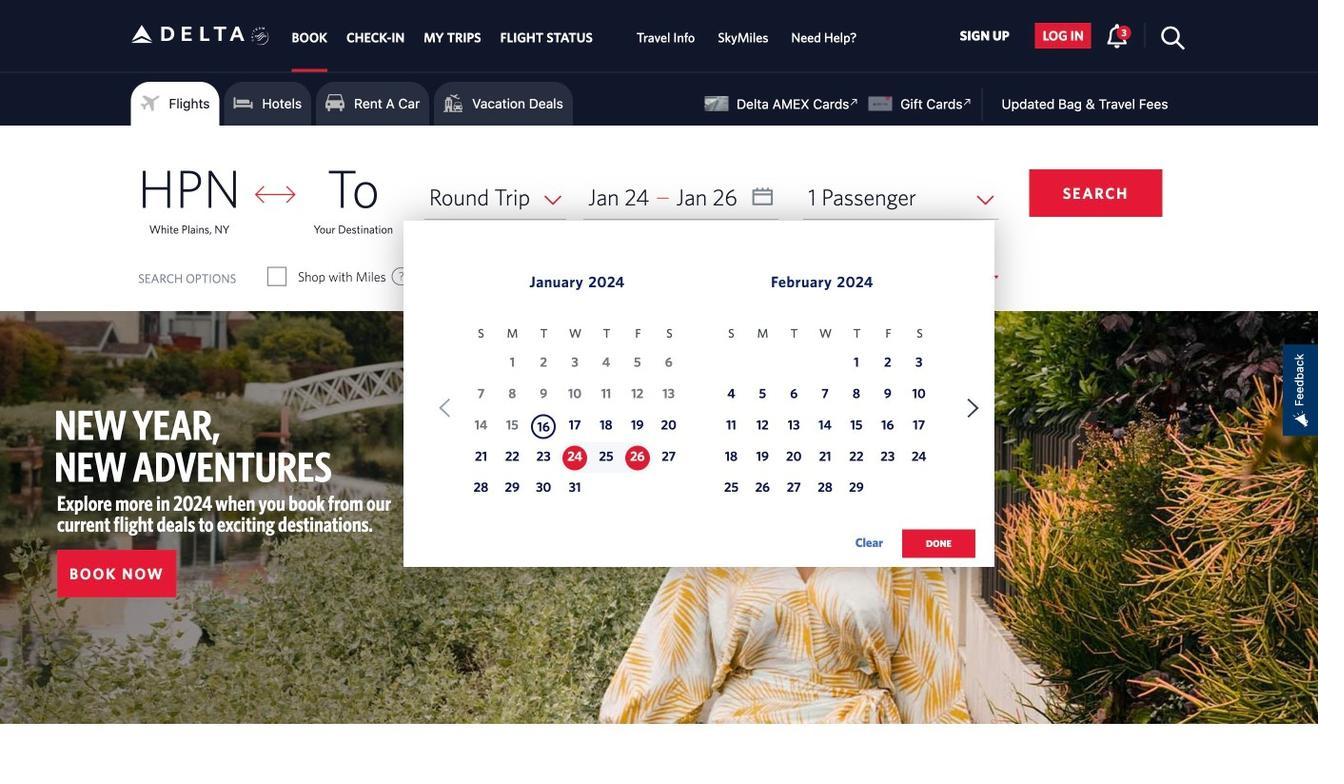 Task type: vqa. For each thing, say whether or not it's contained in the screenshot.
The new limited edition Delta SkyMiles® Reserve card image
no



Task type: locate. For each thing, give the bounding box(es) containing it.
this link opens another site in a new window that may not follow the same accessibility policies as delta air lines. image
[[959, 93, 977, 111]]

None text field
[[583, 175, 779, 219]]

None field
[[424, 175, 566, 219], [804, 175, 999, 219], [424, 175, 566, 219], [804, 175, 999, 219]]

tab panel
[[0, 126, 1318, 578]]

None checkbox
[[268, 267, 286, 287], [608, 267, 626, 287], [268, 267, 286, 287], [608, 267, 626, 287]]

calendar expanded, use arrow keys to select date application
[[404, 221, 995, 578]]

tab list
[[282, 0, 868, 72]]

skyteam image
[[251, 7, 269, 66]]



Task type: describe. For each thing, give the bounding box(es) containing it.
delta air lines image
[[131, 4, 245, 64]]

this link opens another site in a new window that may not follow the same accessibility policies as delta air lines. image
[[846, 93, 864, 111]]



